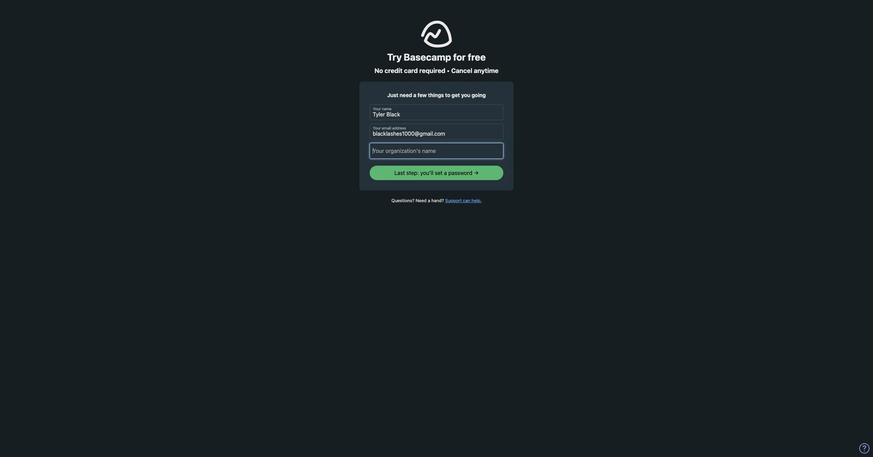 Task type: locate. For each thing, give the bounding box(es) containing it.
try basecamp for free
[[387, 51, 486, 63]]

basecamp
[[404, 51, 451, 63]]

credit
[[385, 67, 403, 75]]

going
[[472, 92, 486, 98]]

2 your from the top
[[373, 126, 381, 131]]

your name
[[373, 107, 391, 111]]

0 horizontal spatial a
[[413, 92, 416, 98]]

support
[[445, 198, 462, 203]]

no
[[374, 67, 383, 75]]

a right set at the top of page
[[444, 170, 447, 176]]

cancel
[[451, 67, 472, 75]]

name
[[382, 107, 391, 111]]

to
[[445, 92, 450, 98]]

a left few
[[413, 92, 416, 98]]

a right "need"
[[428, 198, 430, 203]]

Your organization's name text field
[[370, 143, 503, 159]]

1 your from the top
[[373, 107, 381, 111]]

your left email on the left top
[[373, 126, 381, 131]]

a
[[413, 92, 416, 98], [444, 170, 447, 176], [428, 198, 430, 203]]

card
[[404, 67, 418, 75]]

address
[[392, 126, 406, 131]]

0 vertical spatial your
[[373, 107, 381, 111]]

hand?
[[431, 198, 444, 203]]

→
[[474, 170, 479, 176]]

email
[[382, 126, 391, 131]]

your
[[373, 107, 381, 111], [373, 126, 381, 131]]

•
[[447, 67, 450, 75]]

no credit card required • cancel anytime
[[374, 67, 499, 75]]

2 vertical spatial a
[[428, 198, 430, 203]]

anytime
[[474, 67, 499, 75]]

few
[[418, 92, 427, 98]]

last
[[394, 170, 405, 176]]

your left name
[[373, 107, 381, 111]]

0 vertical spatial a
[[413, 92, 416, 98]]

1 vertical spatial your
[[373, 126, 381, 131]]

2 horizontal spatial a
[[444, 170, 447, 176]]

1 horizontal spatial a
[[428, 198, 430, 203]]

a for hand?
[[428, 198, 430, 203]]

need
[[400, 92, 412, 98]]

1 vertical spatial a
[[444, 170, 447, 176]]



Task type: vqa. For each thing, say whether or not it's contained in the screenshot.
the bottom Your
yes



Task type: describe. For each thing, give the bounding box(es) containing it.
get
[[452, 92, 460, 98]]

step:
[[406, 170, 419, 176]]

questions?
[[391, 198, 414, 203]]

your for your email address
[[373, 126, 381, 131]]

just need a few things to get you going
[[387, 92, 486, 98]]

a inside button
[[444, 170, 447, 176]]

Your name text field
[[370, 105, 503, 120]]

your email address
[[373, 126, 406, 131]]

your for your name
[[373, 107, 381, 111]]

password
[[448, 170, 472, 176]]

need
[[416, 198, 427, 203]]

just
[[387, 92, 398, 98]]

for
[[453, 51, 466, 63]]

can
[[463, 198, 470, 203]]

help.
[[472, 198, 482, 203]]

you
[[461, 92, 470, 98]]

a for few
[[413, 92, 416, 98]]

last step: you'll set a password →
[[394, 170, 479, 176]]

Your email address email field
[[370, 124, 503, 140]]

last step: you'll set a password → button
[[370, 166, 503, 180]]

set
[[435, 170, 443, 176]]

support can help. link
[[445, 198, 482, 203]]

you'll
[[420, 170, 433, 176]]

free
[[468, 51, 486, 63]]

required
[[419, 67, 445, 75]]

try
[[387, 51, 402, 63]]

things
[[428, 92, 444, 98]]

questions? need a hand? support can help.
[[391, 198, 482, 203]]



